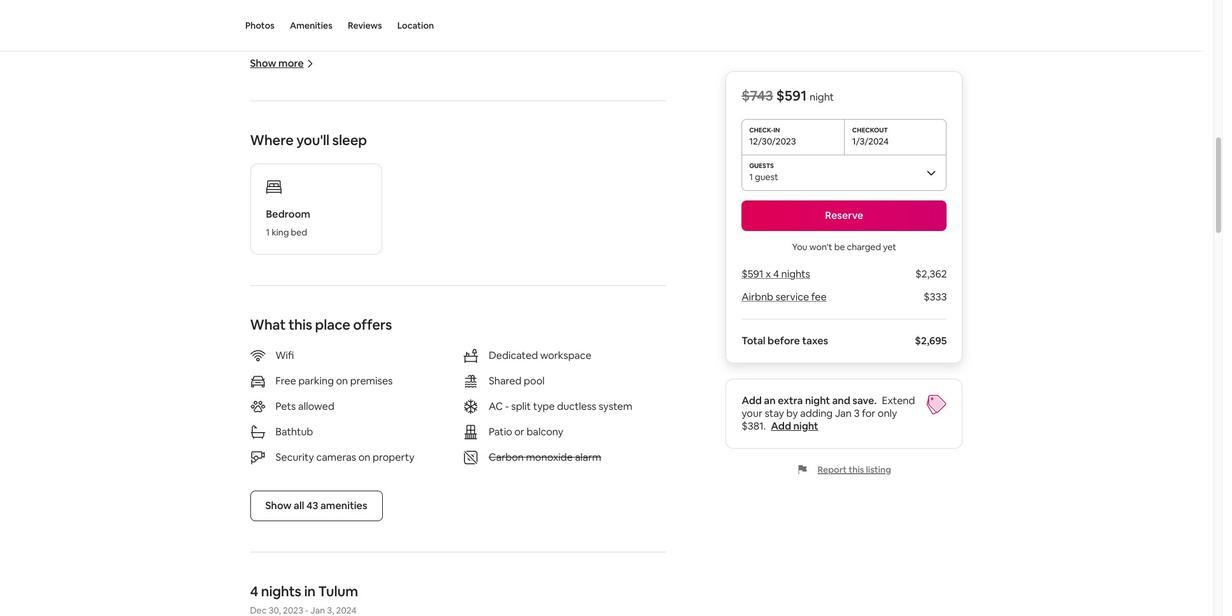 Task type: vqa. For each thing, say whether or not it's contained in the screenshot.
the left The ·
no



Task type: describe. For each thing, give the bounding box(es) containing it.
43
[[307, 499, 318, 513]]

offers
[[353, 316, 392, 334]]

$2,362
[[916, 268, 947, 281]]

place
[[315, 316, 350, 334]]

you
[[792, 242, 808, 253]]

before
[[768, 335, 800, 348]]

0 vertical spatial -
[[505, 400, 509, 413]]

balcony
[[527, 426, 564, 439]]

be
[[835, 242, 845, 253]]

add night button
[[771, 420, 819, 433]]

charged
[[847, 242, 881, 253]]

in
[[304, 583, 316, 601]]

x
[[766, 268, 771, 281]]

bedroom
[[266, 208, 310, 221]]

1 vertical spatial $591
[[742, 268, 764, 281]]

1 vertical spatial night
[[805, 394, 830, 408]]

type
[[533, 400, 555, 413]]

property
[[373, 451, 415, 464]]

system
[[599, 400, 633, 413]]

report this listing button
[[798, 465, 892, 476]]

reviews
[[348, 20, 382, 31]]

3
[[854, 407, 860, 421]]

patio or balcony
[[489, 426, 564, 439]]

save.
[[853, 394, 877, 408]]

0 vertical spatial nights
[[782, 268, 811, 281]]

by
[[787, 407, 798, 421]]

report this listing
[[818, 465, 892, 476]]

won't
[[810, 242, 833, 253]]

what
[[250, 316, 286, 334]]

add night
[[771, 420, 819, 433]]

tulum
[[318, 583, 358, 601]]

$2,695
[[915, 335, 947, 348]]

bedroom 1 king bed
[[266, 208, 310, 238]]

dec
[[250, 605, 267, 617]]

nights inside 4 nights in tulum dec 30, 2023 - jan 3, 2024
[[261, 583, 301, 601]]

free parking on premises
[[276, 375, 393, 388]]

add for add night
[[771, 420, 791, 433]]

1 inside the bedroom 1 king bed
[[266, 227, 270, 238]]

location
[[397, 20, 434, 31]]

ac
[[489, 400, 503, 413]]

$743
[[742, 87, 773, 105]]

monoxide
[[526, 451, 573, 464]]

ductless
[[557, 400, 597, 413]]

shared pool
[[489, 375, 545, 388]]

show for show more
[[250, 57, 276, 70]]

show more button
[[250, 57, 314, 70]]

yet
[[883, 242, 897, 253]]

4 inside 4 nights in tulum dec 30, 2023 - jan 3, 2024
[[250, 583, 258, 601]]

your
[[742, 407, 763, 421]]

1 guest button
[[742, 155, 947, 191]]

- inside 4 nights in tulum dec 30, 2023 - jan 3, 2024
[[305, 605, 309, 617]]

carbon monoxide alarm
[[489, 451, 602, 464]]

airbnb service fee
[[742, 291, 827, 304]]

dedicated
[[489, 349, 538, 362]]

an
[[764, 394, 776, 408]]

$333
[[924, 291, 947, 304]]

amenities
[[290, 20, 333, 31]]

total before taxes
[[742, 335, 829, 348]]

total
[[742, 335, 766, 348]]

you won't be charged yet
[[792, 242, 897, 253]]

1 inside dropdown button
[[750, 171, 753, 183]]

or
[[515, 426, 525, 439]]

for
[[862, 407, 876, 421]]

bathtub
[[276, 426, 313, 439]]

cameras
[[316, 451, 356, 464]]

2 vertical spatial night
[[794, 420, 819, 433]]

king
[[272, 227, 289, 238]]

show all 43 amenities button
[[250, 491, 383, 522]]

stay
[[765, 407, 784, 421]]

amenities button
[[290, 0, 333, 51]]

amenities
[[320, 499, 367, 513]]

4 nights in tulum dec 30, 2023 - jan 3, 2024
[[250, 583, 358, 617]]

wifi
[[276, 349, 294, 362]]

free
[[276, 375, 296, 388]]

pets allowed
[[276, 400, 334, 413]]

all
[[294, 499, 304, 513]]

shared
[[489, 375, 522, 388]]

add an extra night and save.
[[742, 394, 877, 408]]

security
[[276, 451, 314, 464]]



Task type: locate. For each thing, give the bounding box(es) containing it.
airbnb
[[742, 291, 774, 304]]

more
[[279, 57, 304, 70]]

nights up 30,
[[261, 583, 301, 601]]

0 horizontal spatial on
[[336, 375, 348, 388]]

1 vertical spatial this
[[849, 465, 864, 476]]

1/3/2024
[[853, 136, 889, 147]]

sleep
[[332, 131, 367, 149]]

0 horizontal spatial 4
[[250, 583, 258, 601]]

1 left king
[[266, 227, 270, 238]]

1 vertical spatial show
[[265, 499, 292, 513]]

show left all
[[265, 499, 292, 513]]

ac - split type ductless system
[[489, 400, 633, 413]]

0 vertical spatial $591
[[777, 87, 807, 105]]

photos button
[[245, 0, 275, 51]]

add
[[742, 394, 762, 408], [771, 420, 791, 433]]

parking
[[298, 375, 334, 388]]

0 horizontal spatial -
[[305, 605, 309, 617]]

0 horizontal spatial jan
[[311, 605, 325, 617]]

12/30/2023
[[750, 136, 796, 147]]

guest
[[755, 171, 779, 183]]

this for what
[[289, 316, 312, 334]]

- right the ac at left
[[505, 400, 509, 413]]

show
[[250, 57, 276, 70], [265, 499, 292, 513]]

2024
[[336, 605, 357, 617]]

add down extra
[[771, 420, 791, 433]]

$743 $591 night
[[742, 87, 834, 105]]

on right "parking"
[[336, 375, 348, 388]]

$381.
[[742, 420, 766, 433]]

4 right x
[[773, 268, 779, 281]]

listing
[[866, 465, 892, 476]]

$591
[[777, 87, 807, 105], [742, 268, 764, 281]]

extend your stay by adding jan 3 for only $381.
[[742, 394, 915, 433]]

pool
[[524, 375, 545, 388]]

and
[[833, 394, 851, 408]]

show inside button
[[265, 499, 292, 513]]

show all 43 amenities
[[265, 499, 367, 513]]

$591 x 4 nights button
[[742, 268, 811, 281]]

0 horizontal spatial nights
[[261, 583, 301, 601]]

carbon
[[489, 451, 524, 464]]

extend
[[882, 394, 915, 408]]

on for cameras
[[359, 451, 371, 464]]

this for report
[[849, 465, 864, 476]]

add for add an extra night and save.
[[742, 394, 762, 408]]

0 vertical spatial 4
[[773, 268, 779, 281]]

0 horizontal spatial this
[[289, 316, 312, 334]]

premises
[[350, 375, 393, 388]]

1 horizontal spatial jan
[[835, 407, 852, 421]]

3,
[[327, 605, 334, 617]]

reviews button
[[348, 0, 382, 51]]

split
[[511, 400, 531, 413]]

1 vertical spatial add
[[771, 420, 791, 433]]

jan
[[835, 407, 852, 421], [311, 605, 325, 617]]

$591 right $743
[[777, 87, 807, 105]]

1
[[750, 171, 753, 183], [266, 227, 270, 238]]

photos
[[245, 20, 275, 31]]

on right cameras
[[359, 451, 371, 464]]

alarm
[[575, 451, 602, 464]]

1 vertical spatial on
[[359, 451, 371, 464]]

this
[[289, 316, 312, 334], [849, 465, 864, 476]]

0 vertical spatial this
[[289, 316, 312, 334]]

0 vertical spatial 1
[[750, 171, 753, 183]]

patio
[[489, 426, 512, 439]]

1 horizontal spatial 1
[[750, 171, 753, 183]]

1 horizontal spatial -
[[505, 400, 509, 413]]

only
[[878, 407, 898, 421]]

1 horizontal spatial add
[[771, 420, 791, 433]]

show for show all 43 amenities
[[265, 499, 292, 513]]

jan inside 4 nights in tulum dec 30, 2023 - jan 3, 2024
[[311, 605, 325, 617]]

0 vertical spatial show
[[250, 57, 276, 70]]

adding
[[800, 407, 833, 421]]

0 horizontal spatial 1
[[266, 227, 270, 238]]

night
[[810, 90, 834, 104], [805, 394, 830, 408], [794, 420, 819, 433]]

0 vertical spatial night
[[810, 90, 834, 104]]

allowed
[[298, 400, 334, 413]]

jan left 3
[[835, 407, 852, 421]]

this left "listing"
[[849, 465, 864, 476]]

workspace
[[540, 349, 592, 362]]

where
[[250, 131, 294, 149]]

reserve
[[825, 209, 864, 222]]

1 horizontal spatial this
[[849, 465, 864, 476]]

1 horizontal spatial $591
[[777, 87, 807, 105]]

0 vertical spatial add
[[742, 394, 762, 408]]

30,
[[269, 605, 281, 617]]

1 horizontal spatial 4
[[773, 268, 779, 281]]

1 vertical spatial nights
[[261, 583, 301, 601]]

on for parking
[[336, 375, 348, 388]]

nights up service
[[782, 268, 811, 281]]

1 vertical spatial 1
[[266, 227, 270, 238]]

1 vertical spatial 4
[[250, 583, 258, 601]]

where you'll sleep
[[250, 131, 367, 149]]

0 horizontal spatial $591
[[742, 268, 764, 281]]

1 left guest
[[750, 171, 753, 183]]

add left the an
[[742, 394, 762, 408]]

1 horizontal spatial nights
[[782, 268, 811, 281]]

you'll
[[296, 131, 330, 149]]

0 horizontal spatial add
[[742, 394, 762, 408]]

security cameras on property
[[276, 451, 415, 464]]

jan inside extend your stay by adding jan 3 for only $381.
[[835, 407, 852, 421]]

what this place offers
[[250, 316, 392, 334]]

0 vertical spatial jan
[[835, 407, 852, 421]]

airbnb service fee button
[[742, 291, 827, 304]]

1 vertical spatial jan
[[311, 605, 325, 617]]

1 vertical spatial -
[[305, 605, 309, 617]]

this left place
[[289, 316, 312, 334]]

4 up dec
[[250, 583, 258, 601]]

-
[[505, 400, 509, 413], [305, 605, 309, 617]]

0 vertical spatial on
[[336, 375, 348, 388]]

1 guest
[[750, 171, 779, 183]]

dedicated workspace
[[489, 349, 592, 362]]

night inside $743 $591 night
[[810, 90, 834, 104]]

pets
[[276, 400, 296, 413]]

- right 2023
[[305, 605, 309, 617]]

fee
[[812, 291, 827, 304]]

show more
[[250, 57, 304, 70]]

1 horizontal spatial on
[[359, 451, 371, 464]]

$591 x 4 nights
[[742, 268, 811, 281]]

$591 left x
[[742, 268, 764, 281]]

location button
[[397, 0, 434, 51]]

4
[[773, 268, 779, 281], [250, 583, 258, 601]]

on
[[336, 375, 348, 388], [359, 451, 371, 464]]

bed
[[291, 227, 307, 238]]

show left more
[[250, 57, 276, 70]]

jan left 3, at the left bottom
[[311, 605, 325, 617]]



